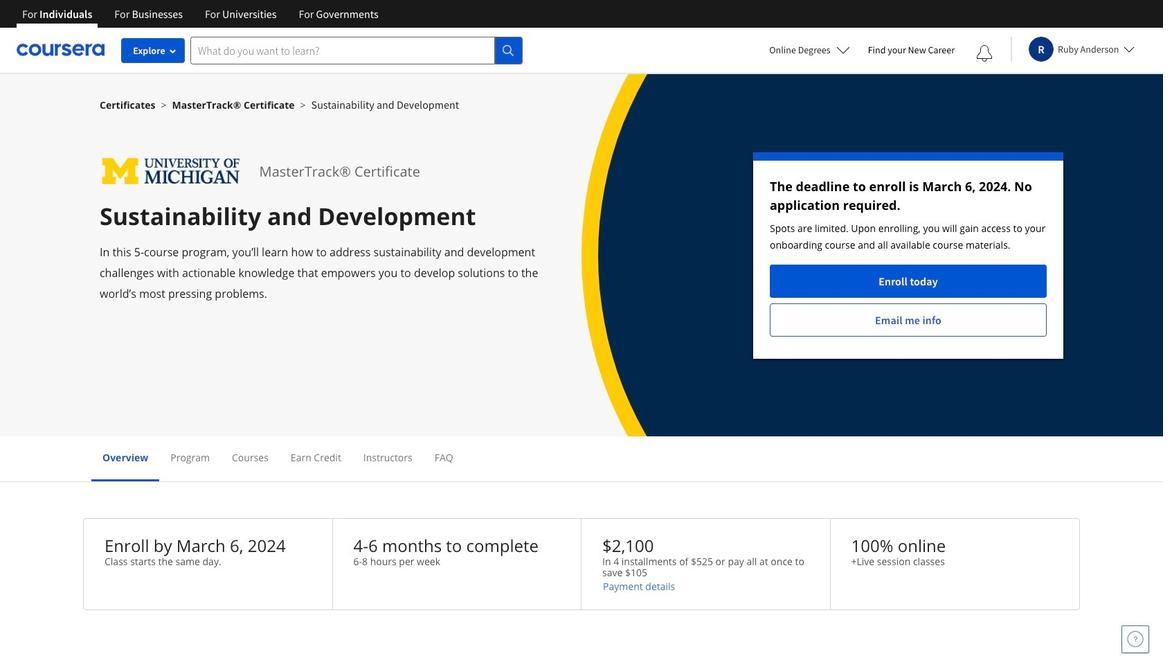 Task type: vqa. For each thing, say whether or not it's contained in the screenshot.
Coursera image
yes



Task type: locate. For each thing, give the bounding box(es) containing it.
None search field
[[191, 36, 523, 64]]

status
[[754, 152, 1064, 359]]

help center image
[[1128, 631, 1145, 648]]

coursera image
[[17, 39, 105, 61]]



Task type: describe. For each thing, give the bounding box(es) containing it.
What do you want to learn? text field
[[191, 36, 495, 64]]

certificate menu element
[[91, 436, 1072, 482]]

banner navigation
[[11, 0, 390, 28]]

university of michigan image
[[100, 152, 243, 191]]



